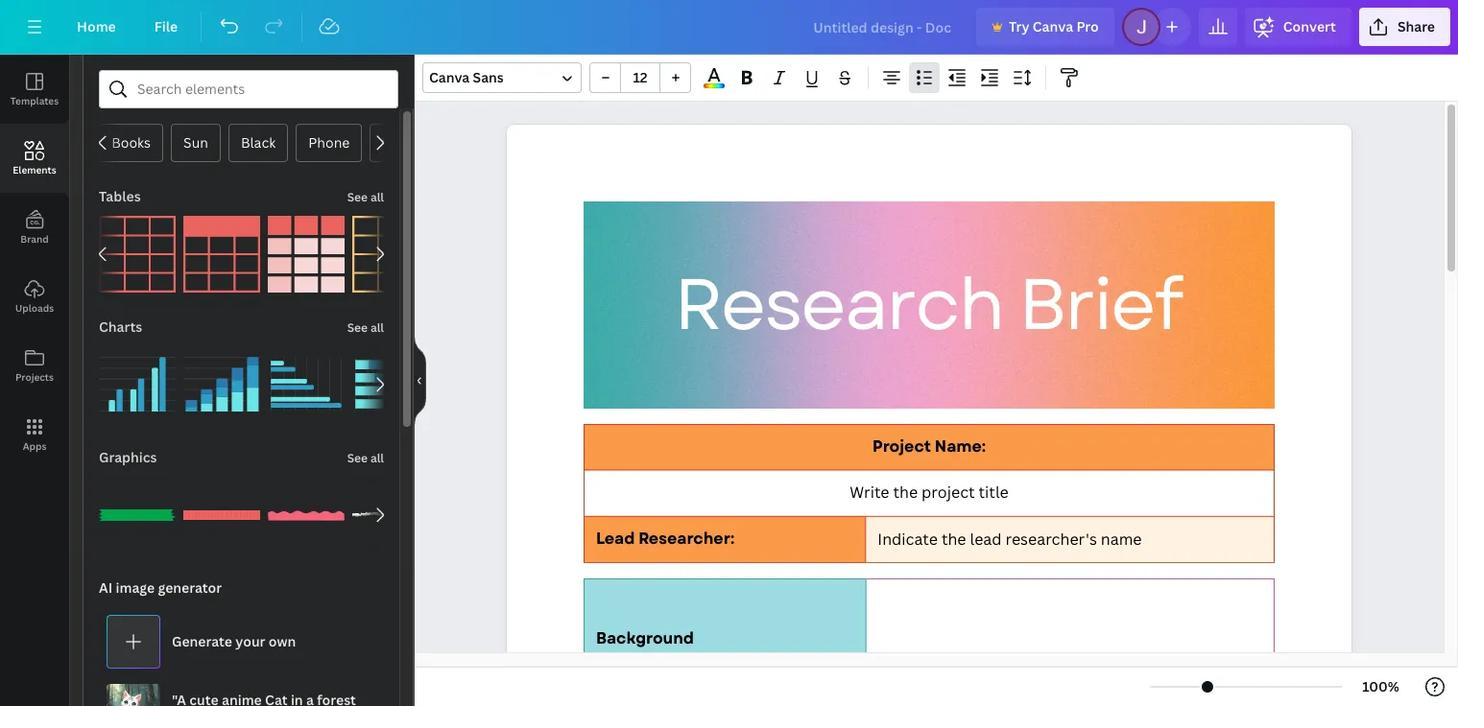 Task type: describe. For each thing, give the bounding box(es) containing it.
phone
[[308, 133, 350, 152]]

share button
[[1359, 8, 1451, 46]]

all for graphics
[[371, 450, 384, 467]]

color range image
[[704, 84, 725, 88]]

brand button
[[0, 193, 69, 262]]

home link
[[61, 8, 131, 46]]

file
[[154, 17, 178, 36]]

ai
[[99, 579, 112, 597]]

see all for charts
[[347, 320, 384, 336]]

pro
[[1077, 17, 1099, 36]]

playful decorative ribbon banner image
[[99, 477, 176, 554]]

100% button
[[1350, 672, 1412, 703]]

main menu bar
[[0, 0, 1459, 55]]

wanted
[[382, 133, 432, 152]]

brand
[[20, 232, 49, 246]]

see for tables
[[347, 189, 368, 205]]

sun
[[183, 133, 208, 152]]

sun button
[[171, 124, 221, 162]]

convert
[[1284, 17, 1336, 36]]

uploads button
[[0, 262, 69, 331]]

graphics
[[99, 448, 157, 467]]

side panel tab list
[[0, 55, 69, 470]]

elements
[[13, 163, 56, 177]]

torn paper banner with space for text image
[[352, 477, 429, 554]]

research brief
[[674, 253, 1182, 357]]

your
[[236, 633, 265, 651]]

all for charts
[[371, 320, 384, 336]]

home
[[77, 17, 116, 36]]

image
[[116, 579, 155, 597]]

canva sans
[[429, 68, 504, 86]]

see all button for graphics
[[345, 439, 386, 477]]

see all button for tables
[[345, 178, 386, 216]]

1 add this table to the canvas image from the left
[[99, 216, 176, 293]]

charts button
[[97, 308, 144, 347]]

share
[[1398, 17, 1435, 36]]

generate
[[172, 633, 232, 651]]

generator
[[158, 579, 222, 597]]

elements button
[[0, 124, 69, 193]]

templates button
[[0, 55, 69, 124]]

try canva pro
[[1009, 17, 1099, 36]]

3 add this table to the canvas image from the left
[[268, 216, 345, 293]]

playful decorative wavy banner image
[[268, 477, 345, 554]]

ai image generator
[[99, 579, 222, 597]]



Task type: vqa. For each thing, say whether or not it's contained in the screenshot.
"create" in the Create A Design DROPDOWN BUTTON
no



Task type: locate. For each thing, give the bounding box(es) containing it.
see left "hide" image
[[347, 320, 368, 336]]

1 see all from the top
[[347, 189, 384, 205]]

all left "hide" image
[[371, 320, 384, 336]]

Search elements search field
[[137, 71, 360, 108]]

books
[[112, 133, 151, 152]]

add this table to the canvas image
[[99, 216, 176, 293], [183, 216, 260, 293], [268, 216, 345, 293], [352, 216, 429, 293]]

wanted posters button
[[370, 124, 497, 162]]

all down 'wanted'
[[371, 189, 384, 205]]

see for graphics
[[347, 450, 368, 467]]

see all for graphics
[[347, 450, 384, 467]]

canva right try
[[1033, 17, 1074, 36]]

– – number field
[[627, 68, 654, 86]]

2 all from the top
[[371, 320, 384, 336]]

3 see all button from the top
[[345, 439, 386, 477]]

brief
[[1019, 253, 1182, 357]]

canva inside button
[[1033, 17, 1074, 36]]

2 see from the top
[[347, 320, 368, 336]]

0 vertical spatial canva
[[1033, 17, 1074, 36]]

0 vertical spatial see all
[[347, 189, 384, 205]]

see all button
[[345, 178, 386, 216], [345, 308, 386, 347], [345, 439, 386, 477]]

0 vertical spatial see
[[347, 189, 368, 205]]

see all up torn paper banner with space for text image
[[347, 450, 384, 467]]

see all button right playful decorative wavy banner "image"
[[345, 439, 386, 477]]

1 vertical spatial all
[[371, 320, 384, 336]]

see up torn paper banner with space for text image
[[347, 450, 368, 467]]

hide image
[[414, 335, 426, 427]]

all
[[371, 189, 384, 205], [371, 320, 384, 336], [371, 450, 384, 467]]

templates
[[10, 94, 59, 108]]

3 all from the top
[[371, 450, 384, 467]]

2 add this table to the canvas image from the left
[[183, 216, 260, 293]]

4 add this table to the canvas image from the left
[[352, 216, 429, 293]]

3 see all from the top
[[347, 450, 384, 467]]

own
[[269, 633, 296, 651]]

2 vertical spatial see all button
[[345, 439, 386, 477]]

try canva pro button
[[976, 8, 1115, 46]]

apps
[[23, 440, 46, 453]]

canva inside dropdown button
[[429, 68, 470, 86]]

2 vertical spatial see all
[[347, 450, 384, 467]]

0 horizontal spatial canva
[[429, 68, 470, 86]]

research
[[674, 253, 1003, 357]]

2 see all button from the top
[[345, 308, 386, 347]]

all for tables
[[371, 189, 384, 205]]

see all button for charts
[[345, 308, 386, 347]]

1 vertical spatial canva
[[429, 68, 470, 86]]

tables button
[[97, 178, 143, 216]]

projects button
[[0, 331, 69, 400]]

3 see from the top
[[347, 450, 368, 467]]

black
[[241, 133, 276, 152]]

2 vertical spatial see
[[347, 450, 368, 467]]

Design title text field
[[798, 8, 969, 46]]

uploads
[[15, 301, 54, 315]]

canva
[[1033, 17, 1074, 36], [429, 68, 470, 86]]

group
[[590, 62, 691, 93], [99, 335, 176, 423], [183, 335, 260, 423], [268, 335, 345, 423], [352, 347, 429, 423], [99, 466, 176, 554], [183, 477, 260, 554], [268, 477, 345, 554], [352, 477, 429, 554]]

canva sans button
[[422, 62, 582, 93]]

convert button
[[1245, 8, 1352, 46]]

see all down phone button
[[347, 189, 384, 205]]

2 see all from the top
[[347, 320, 384, 336]]

phone button
[[296, 124, 362, 162]]

charts
[[99, 318, 142, 336]]

try
[[1009, 17, 1030, 36]]

Research Brief text field
[[507, 125, 1352, 707]]

see
[[347, 189, 368, 205], [347, 320, 368, 336], [347, 450, 368, 467]]

100%
[[1363, 678, 1400, 696]]

wanted posters
[[382, 133, 485, 152]]

0 vertical spatial all
[[371, 189, 384, 205]]

sans
[[473, 68, 504, 86]]

black button
[[228, 124, 288, 162]]

posters
[[436, 133, 485, 152]]

1 all from the top
[[371, 189, 384, 205]]

all up torn paper banner with space for text image
[[371, 450, 384, 467]]

1 see from the top
[[347, 189, 368, 205]]

1 vertical spatial see all
[[347, 320, 384, 336]]

see all button down phone button
[[345, 178, 386, 216]]

see all
[[347, 189, 384, 205], [347, 320, 384, 336], [347, 450, 384, 467]]

see all button left "hide" image
[[345, 308, 386, 347]]

see all left "hide" image
[[347, 320, 384, 336]]

canva left sans in the top left of the page
[[429, 68, 470, 86]]

apps button
[[0, 400, 69, 470]]

generate your own
[[172, 633, 296, 651]]

1 horizontal spatial canva
[[1033, 17, 1074, 36]]

see down phone button
[[347, 189, 368, 205]]

2 vertical spatial all
[[371, 450, 384, 467]]

see all for tables
[[347, 189, 384, 205]]

see for charts
[[347, 320, 368, 336]]

books button
[[99, 124, 163, 162]]

1 see all button from the top
[[345, 178, 386, 216]]

1 vertical spatial see all button
[[345, 308, 386, 347]]

projects
[[15, 371, 54, 384]]

graphics button
[[97, 439, 159, 477]]

1 vertical spatial see
[[347, 320, 368, 336]]

tables
[[99, 187, 141, 205]]

0 vertical spatial see all button
[[345, 178, 386, 216]]

easter banner image
[[183, 477, 260, 554]]

file button
[[139, 8, 193, 46]]



